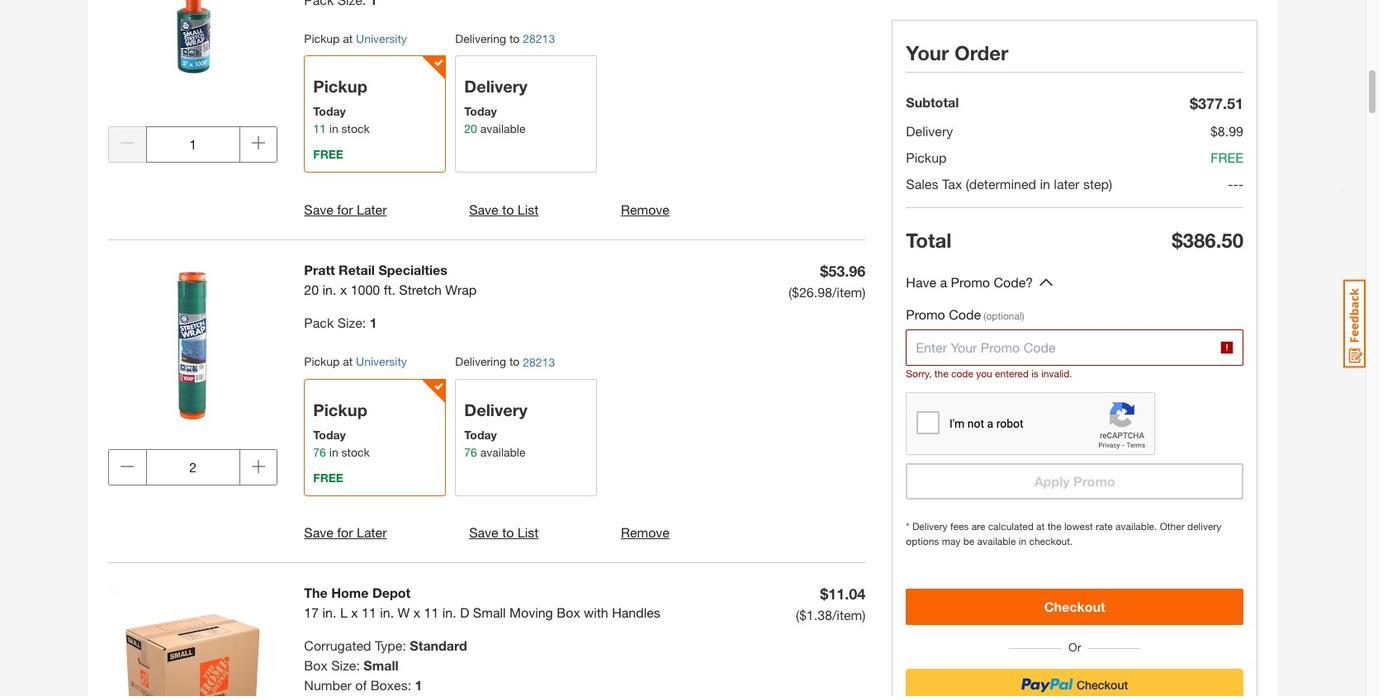 Task type: vqa. For each thing, say whether or not it's contained in the screenshot.
Questions & Answers button
no



Task type: describe. For each thing, give the bounding box(es) containing it.
0 vertical spatial the
[[935, 368, 949, 380]]

delivering for pickup today 11 in stock
[[455, 31, 506, 45]]

$11.04 ( $1.38/item )
[[796, 585, 866, 623]]

pack size : 1
[[304, 315, 377, 330]]

your order
[[907, 41, 1009, 64]]

pack
[[304, 315, 334, 330]]

at inside * delivery fees are calculated at the lowest rate available. other delivery options may be available in checkout.
[[1037, 520, 1045, 533]]

available.
[[1116, 520, 1158, 533]]

handles
[[612, 605, 661, 620]]

rate
[[1096, 520, 1113, 533]]

delivery inside * delivery fees are calculated at the lowest rate available. other delivery options may be available in checkout.
[[913, 520, 948, 533]]

remove button for pickup today 11 in stock
[[621, 199, 670, 220]]

d
[[460, 605, 470, 620]]

ft.
[[384, 282, 396, 297]]

20 inside delivery today 20 available
[[465, 122, 477, 136]]

delivery today 20 available
[[465, 77, 528, 136]]

$11.04
[[821, 585, 866, 603]]

order
[[955, 41, 1009, 64]]

Enter Your Promo Code text field
[[907, 330, 1221, 366]]

for for pickup today 11 in stock
[[337, 201, 353, 217]]

in. left l
[[323, 605, 337, 620]]

checkout button
[[907, 589, 1244, 625]]

stretch
[[399, 282, 442, 297]]

feedback link image
[[1344, 279, 1366, 368]]

$53.96
[[821, 262, 866, 280]]

boxes
[[371, 677, 408, 693]]

delivery for delivery today 76 available
[[465, 400, 528, 419]]

lowest
[[1065, 520, 1094, 533]]

your
[[907, 41, 950, 64]]

list for pickup today 11 in stock
[[518, 201, 539, 217]]

28213 for pickup today 76 in stock
[[523, 355, 555, 369]]

) for $11.04
[[863, 607, 866, 623]]

1 horizontal spatial promo
[[951, 274, 990, 290]]

$377.51
[[1190, 94, 1244, 112]]

save for later for pickup today 11 in stock
[[304, 201, 387, 217]]

1000
[[351, 282, 380, 297]]

be
[[964, 535, 975, 548]]

x inside pratt retail specialties 20 in. x 1000 ft. stretch wrap
[[340, 282, 347, 297]]

delivering to 28213 for pickup today 11 in stock
[[455, 31, 555, 46]]

specialties
[[379, 262, 448, 277]]

tax
[[942, 176, 963, 192]]

apply
[[1035, 473, 1070, 489]]

the inside * delivery fees are calculated at the lowest rate available. other delivery options may be available in checkout.
[[1048, 520, 1062, 533]]

---
[[1229, 176, 1244, 192]]

have a promo code? link
[[907, 273, 1034, 293]]

step)
[[1084, 176, 1113, 192]]

in. left "w"
[[380, 605, 394, 620]]

pickup inside pickup today 11 in stock
[[313, 77, 368, 96]]

$386.50
[[1172, 229, 1244, 252]]

delivering to 28213 for pickup today 76 in stock
[[455, 354, 555, 369]]

the home depot 17 in. l x 11 in. w x 11 in. d small moving box with handles
[[304, 585, 661, 620]]

sales tax (determined in later step)
[[907, 176, 1113, 192]]

in for 76
[[329, 445, 338, 459]]

have
[[907, 274, 937, 290]]

w
[[398, 605, 410, 620]]

sales
[[907, 176, 939, 192]]

box inside corrugated type : standard box size : small number of boxes : 1
[[304, 658, 328, 673]]

today for pickup today 11 in stock
[[313, 104, 346, 119]]

subtotal
[[907, 94, 959, 110]]

have a promo code?
[[907, 274, 1034, 290]]

code
[[949, 306, 981, 322]]

increment image for pickup today 11 in stock
[[252, 137, 265, 150]]

calculated
[[989, 520, 1034, 533]]

pratt
[[304, 262, 335, 277]]

checkout
[[1045, 599, 1106, 615]]

code
[[952, 368, 974, 380]]

may
[[942, 535, 961, 548]]

stock for pickup today 76 in stock
[[342, 445, 370, 459]]

76 for delivery
[[465, 445, 477, 459]]

1 inside corrugated type : standard box size : small number of boxes : 1
[[415, 677, 423, 693]]

in. left the d
[[443, 605, 457, 620]]

type
[[375, 638, 403, 654]]

available inside * delivery fees are calculated at the lowest rate available. other delivery options may be available in checkout.
[[978, 535, 1017, 548]]

in. inside pratt retail specialties 20 in. x 1000 ft. stretch wrap
[[323, 282, 337, 297]]

apply promo button
[[907, 463, 1244, 500]]

: right of
[[408, 677, 412, 693]]

later for pickup today 11 in stock
[[357, 201, 387, 217]]

available for delivery today 20 available
[[481, 122, 526, 136]]

university button for pickup today 11 in stock
[[356, 31, 407, 45]]

university button for pickup today 76 in stock
[[356, 354, 407, 368]]

today for delivery today 20 available
[[465, 104, 497, 119]]

depot
[[373, 585, 411, 601]]

(optional)
[[984, 310, 1025, 322]]

1 - from the left
[[1229, 176, 1234, 192]]

standard
[[410, 638, 467, 654]]

$26.98/item
[[792, 284, 863, 300]]

save for 'save to list' button corresponding to pickup today 11 in stock
[[469, 201, 499, 217]]

3 product image from the top
[[108, 583, 278, 696]]

apply promo
[[1035, 473, 1116, 489]]

*
[[907, 520, 910, 533]]

you
[[977, 368, 993, 380]]

28213 link for pickup today 76 in stock
[[523, 353, 555, 371]]

remove for pickup today 76 in stock
[[621, 525, 670, 540]]

size inside corrugated type : standard box size : small number of boxes : 1
[[331, 658, 356, 673]]

delivery today 76 available
[[465, 400, 528, 459]]

corrugated type : standard box size : small number of boxes : 1
[[304, 638, 467, 693]]

product image for pickup today 76 in stock
[[108, 260, 278, 430]]

save to list for pickup today 11 in stock
[[469, 201, 539, 217]]

a
[[941, 274, 948, 290]]

invalid.
[[1042, 368, 1073, 380]]

available for delivery today 76 available
[[481, 445, 526, 459]]

) for $53.96
[[863, 284, 866, 300]]

2 horizontal spatial 11
[[424, 605, 439, 620]]

* delivery fees are calculated at the lowest rate available. other delivery options may be available in checkout.
[[907, 520, 1222, 548]]

home
[[331, 585, 369, 601]]

code?
[[994, 274, 1034, 290]]

(determined
[[966, 176, 1037, 192]]

wrap
[[446, 282, 477, 297]]

0 horizontal spatial 1
[[370, 315, 377, 330]]

later
[[1054, 176, 1080, 192]]

remove button for pickup today 76 in stock
[[621, 523, 670, 543]]

pratt retail specialties 20 in. x 1000 ft. stretch wrap
[[304, 262, 477, 297]]

promo code (optional)
[[907, 306, 1025, 322]]

promo inside button
[[1074, 473, 1116, 489]]



Task type: locate. For each thing, give the bounding box(es) containing it.
pickup today 76 in stock
[[313, 400, 370, 459]]

retail
[[339, 262, 375, 277]]

0 horizontal spatial the
[[935, 368, 949, 380]]

2 remove from the top
[[621, 525, 670, 540]]

1 save for later button from the top
[[304, 199, 387, 220]]

1 vertical spatial available
[[481, 445, 526, 459]]

0 vertical spatial university
[[356, 31, 407, 45]]

total
[[907, 229, 952, 252]]

pickup at university for pickup today 11 in stock
[[304, 31, 407, 45]]

available inside delivery today 76 available
[[481, 445, 526, 459]]

x left 1000
[[340, 282, 347, 297]]

2 later from the top
[[357, 525, 387, 540]]

0 vertical spatial promo
[[951, 274, 990, 290]]

1 vertical spatial remove button
[[621, 523, 670, 543]]

product image for pickup today 11 in stock
[[108, 0, 278, 107]]

in for (determined
[[1040, 176, 1051, 192]]

save for later for pickup today 76 in stock
[[304, 525, 387, 540]]

1 vertical spatial remove
[[621, 525, 670, 540]]

1 vertical spatial save to list
[[469, 525, 539, 540]]

28213 up delivery today 20 available
[[523, 32, 555, 46]]

1 delivering from the top
[[455, 31, 506, 45]]

save to list for pickup today 76 in stock
[[469, 525, 539, 540]]

delivering up delivery today 20 available
[[455, 31, 506, 45]]

$1.38/item
[[800, 607, 863, 623]]

2 vertical spatial at
[[1037, 520, 1045, 533]]

in
[[329, 122, 338, 136], [1040, 176, 1051, 192], [329, 445, 338, 459], [1019, 535, 1027, 548]]

1 right boxes
[[415, 677, 423, 693]]

28213 for pickup today 11 in stock
[[523, 32, 555, 46]]

the left code
[[935, 368, 949, 380]]

to
[[510, 31, 520, 45], [502, 201, 514, 217], [510, 354, 520, 368], [502, 525, 514, 540]]

at down pack size : 1
[[343, 354, 353, 368]]

2 horizontal spatial x
[[414, 605, 421, 620]]

1 vertical spatial increment image
[[252, 460, 265, 473]]

1 remove button from the top
[[621, 199, 670, 220]]

28213 link up delivery today 20 available
[[523, 30, 555, 47]]

save for later
[[304, 201, 387, 217], [304, 525, 387, 540]]

free
[[313, 147, 344, 161], [1211, 150, 1244, 165], [313, 471, 344, 485]]

1 horizontal spatial 11
[[362, 605, 377, 620]]

( inside $53.96 ( $26.98/item )
[[789, 284, 792, 300]]

0 vertical spatial save for later button
[[304, 199, 387, 220]]

1 vertical spatial 20
[[304, 282, 319, 297]]

remove
[[621, 201, 670, 217], [621, 525, 670, 540]]

of
[[355, 677, 367, 693]]

1 vertical spatial small
[[364, 658, 399, 673]]

20 inside pratt retail specialties 20 in. x 1000 ft. stretch wrap
[[304, 282, 319, 297]]

university down pack size : 1
[[356, 354, 407, 368]]

0 vertical spatial small
[[473, 605, 506, 620]]

0 horizontal spatial small
[[364, 658, 399, 673]]

2 save for later button from the top
[[304, 523, 387, 543]]

delivering for pickup today 76 in stock
[[455, 354, 506, 368]]

save for save for later button for pickup today 11 in stock
[[304, 201, 334, 217]]

1 vertical spatial list
[[518, 525, 539, 540]]

: down 1000
[[363, 315, 366, 330]]

l
[[340, 605, 348, 620]]

28213 link up delivery today 76 available
[[523, 353, 555, 371]]

1 vertical spatial save for later
[[304, 525, 387, 540]]

delivering to 28213 up delivery today 20 available
[[455, 31, 555, 46]]

later up depot
[[357, 525, 387, 540]]

2 university from the top
[[356, 354, 407, 368]]

save for later button
[[304, 199, 387, 220], [304, 523, 387, 543]]

) inside $11.04 ( $1.38/item )
[[863, 607, 866, 623]]

pickup at university
[[304, 31, 407, 45], [304, 354, 407, 368]]

28213
[[523, 32, 555, 46], [523, 355, 555, 369]]

small right the d
[[473, 605, 506, 620]]

1 horizontal spatial x
[[351, 605, 358, 620]]

today inside pickup today 11 in stock
[[313, 104, 346, 119]]

today
[[313, 104, 346, 119], [465, 104, 497, 119], [313, 428, 346, 442], [465, 428, 497, 442]]

0 vertical spatial delivering to 28213
[[455, 31, 555, 46]]

delivery for delivery today 20 available
[[465, 77, 528, 96]]

1 vertical spatial university
[[356, 354, 407, 368]]

11
[[313, 122, 326, 136], [362, 605, 377, 620], [424, 605, 439, 620]]

76 inside the 'pickup today 76 in stock'
[[313, 445, 326, 459]]

stock
[[342, 122, 370, 136], [342, 445, 370, 459]]

2 28213 link from the top
[[523, 353, 555, 371]]

0 vertical spatial )
[[863, 284, 866, 300]]

in inside * delivery fees are calculated at the lowest rate available. other delivery options may be available in checkout.
[[1019, 535, 1027, 548]]

20
[[465, 122, 477, 136], [304, 282, 319, 297]]

save for later up home
[[304, 525, 387, 540]]

promo right a
[[951, 274, 990, 290]]

box
[[557, 605, 580, 620], [304, 658, 328, 673]]

1 vertical spatial delivering
[[455, 354, 506, 368]]

1 vertical spatial decrement image
[[121, 460, 134, 473]]

0 vertical spatial increment image
[[252, 137, 265, 150]]

delivering to 28213
[[455, 31, 555, 46], [455, 354, 555, 369]]

0 vertical spatial for
[[337, 201, 353, 217]]

2 - from the left
[[1234, 176, 1239, 192]]

0 vertical spatial remove
[[621, 201, 670, 217]]

save for later button up home
[[304, 523, 387, 543]]

( for $11.04
[[796, 607, 800, 623]]

size down "corrugated"
[[331, 658, 356, 673]]

1 76 from the left
[[313, 445, 326, 459]]

2 delivering to 28213 from the top
[[455, 354, 555, 369]]

0 vertical spatial remove button
[[621, 199, 670, 220]]

save for 'save to list' button corresponding to pickup today 76 in stock
[[469, 525, 499, 540]]

0 vertical spatial 28213 link
[[523, 30, 555, 47]]

checkout.
[[1030, 535, 1073, 548]]

1 vertical spatial 28213
[[523, 355, 555, 369]]

promo down have
[[907, 306, 946, 322]]

$8.99
[[1211, 123, 1244, 139]]

1 vertical spatial save to list button
[[469, 523, 539, 543]]

0 vertical spatial available
[[481, 122, 526, 136]]

delivery
[[465, 77, 528, 96], [907, 123, 954, 139], [465, 400, 528, 419], [913, 520, 948, 533]]

0 vertical spatial size
[[338, 315, 363, 330]]

later for pickup today 76 in stock
[[357, 525, 387, 540]]

1 vertical spatial promo
[[907, 306, 946, 322]]

1 vertical spatial delivering to 28213
[[455, 354, 555, 369]]

at
[[343, 31, 353, 45], [343, 354, 353, 368], [1037, 520, 1045, 533]]

free down pickup today 11 in stock
[[313, 147, 344, 161]]

2 list from the top
[[518, 525, 539, 540]]

1 vertical spatial product image
[[108, 260, 278, 430]]

available
[[481, 122, 526, 136], [481, 445, 526, 459], [978, 535, 1017, 548]]

save for later button for pickup today 11 in stock
[[304, 199, 387, 220]]

save to list button
[[469, 200, 539, 220], [469, 523, 539, 543]]

0 vertical spatial stock
[[342, 122, 370, 136]]

76 inside delivery today 76 available
[[465, 445, 477, 459]]

pickup today 11 in stock
[[313, 77, 370, 136]]

available inside delivery today 20 available
[[481, 122, 526, 136]]

0 horizontal spatial x
[[340, 282, 347, 297]]

stock for pickup today 11 in stock
[[342, 122, 370, 136]]

1 vertical spatial later
[[357, 525, 387, 540]]

:
[[363, 315, 366, 330], [403, 638, 406, 654], [356, 658, 360, 673], [408, 677, 412, 693]]

1 vertical spatial the
[[1048, 520, 1062, 533]]

1 later from the top
[[357, 201, 387, 217]]

: down "w"
[[403, 638, 406, 654]]

1 vertical spatial 1
[[415, 677, 423, 693]]

pickup at university for pickup today 76 in stock
[[304, 354, 407, 368]]

save to list button for pickup today 76 in stock
[[469, 523, 539, 543]]

)
[[863, 284, 866, 300], [863, 607, 866, 623]]

or
[[1063, 640, 1088, 654]]

stock inside pickup today 11 in stock
[[342, 122, 370, 136]]

delivery
[[1188, 520, 1222, 533]]

other
[[1160, 520, 1185, 533]]

2 28213 from the top
[[523, 355, 555, 369]]

university button up pickup today 11 in stock
[[356, 31, 407, 45]]

0 horizontal spatial 76
[[313, 445, 326, 459]]

with
[[584, 605, 609, 620]]

delivering
[[455, 31, 506, 45], [455, 354, 506, 368]]

2 ) from the top
[[863, 607, 866, 623]]

2 product image from the top
[[108, 260, 278, 430]]

today for delivery today 76 available
[[465, 428, 497, 442]]

2 increment image from the top
[[252, 460, 265, 473]]

save for later button for pickup today 76 in stock
[[304, 523, 387, 543]]

0 vertical spatial box
[[557, 605, 580, 620]]

2 vertical spatial product image
[[108, 583, 278, 696]]

1 vertical spatial size
[[331, 658, 356, 673]]

1 pickup at university from the top
[[304, 31, 407, 45]]

0 vertical spatial save to list button
[[469, 200, 539, 220]]

sorry,
[[907, 368, 932, 380]]

28213 link for pickup today 11 in stock
[[523, 30, 555, 47]]

size
[[338, 315, 363, 330], [331, 658, 356, 673]]

sorry, the code you entered is invalid.
[[907, 368, 1073, 380]]

0 vertical spatial later
[[357, 201, 387, 217]]

for up retail
[[337, 201, 353, 217]]

1 vertical spatial (
[[796, 607, 800, 623]]

0 horizontal spatial 20
[[304, 282, 319, 297]]

remove for pickup today 11 in stock
[[621, 201, 670, 217]]

free down the 'pickup today 76 in stock'
[[313, 471, 344, 485]]

pickup at university down pack size : 1
[[304, 354, 407, 368]]

box up number
[[304, 658, 328, 673]]

save for later up retail
[[304, 201, 387, 217]]

2 vertical spatial promo
[[1074, 473, 1116, 489]]

moving
[[510, 605, 553, 620]]

0 vertical spatial delivering
[[455, 31, 506, 45]]

1 delivering to 28213 from the top
[[455, 31, 555, 46]]

0 horizontal spatial (
[[789, 284, 792, 300]]

1 28213 link from the top
[[523, 30, 555, 47]]

in inside the 'pickup today 76 in stock'
[[329, 445, 338, 459]]

x right "w"
[[414, 605, 421, 620]]

0 vertical spatial university button
[[356, 31, 407, 45]]

size right pack
[[338, 315, 363, 330]]

1 vertical spatial 28213 link
[[523, 353, 555, 371]]

0 vertical spatial list
[[518, 201, 539, 217]]

box inside the home depot 17 in. l x 11 in. w x 11 in. d small moving box with handles
[[557, 605, 580, 620]]

remove button
[[621, 199, 670, 220], [621, 523, 670, 543]]

0 vertical spatial save for later
[[304, 201, 387, 217]]

save to list
[[469, 201, 539, 217], [469, 525, 539, 540]]

today for pickup today 76 in stock
[[313, 428, 346, 442]]

3 - from the left
[[1239, 176, 1244, 192]]

options
[[907, 535, 940, 548]]

) down $53.96
[[863, 284, 866, 300]]

None text field
[[146, 126, 240, 163]]

( for $53.96
[[789, 284, 792, 300]]

list for pickup today 76 in stock
[[518, 525, 539, 540]]

) down $11.04
[[863, 607, 866, 623]]

the up checkout. at the right bottom of the page
[[1048, 520, 1062, 533]]

) inside $53.96 ( $26.98/item )
[[863, 284, 866, 300]]

0 horizontal spatial promo
[[907, 306, 946, 322]]

fees
[[951, 520, 969, 533]]

box left with
[[557, 605, 580, 620]]

pickup
[[304, 31, 340, 45], [313, 77, 368, 96], [907, 150, 947, 165], [304, 354, 340, 368], [313, 400, 368, 419]]

76 for pickup
[[313, 445, 326, 459]]

promo
[[951, 274, 990, 290], [907, 306, 946, 322], [1074, 473, 1116, 489]]

2 remove button from the top
[[621, 523, 670, 543]]

university
[[356, 31, 407, 45], [356, 354, 407, 368]]

1 save to list from the top
[[469, 201, 539, 217]]

promo right apply at the right of page
[[1074, 473, 1116, 489]]

0 vertical spatial 20
[[465, 122, 477, 136]]

save
[[304, 201, 334, 217], [469, 201, 499, 217], [304, 525, 334, 540], [469, 525, 499, 540]]

1 product image from the top
[[108, 0, 278, 107]]

pickup at university up pickup today 11 in stock
[[304, 31, 407, 45]]

2 pickup at university from the top
[[304, 354, 407, 368]]

1 horizontal spatial small
[[473, 605, 506, 620]]

are
[[972, 520, 986, 533]]

2 horizontal spatial promo
[[1074, 473, 1116, 489]]

today inside delivery today 76 available
[[465, 428, 497, 442]]

delivery for delivery
[[907, 123, 954, 139]]

free for pickup today 76 in stock
[[313, 471, 344, 485]]

at up pickup today 11 in stock
[[343, 31, 353, 45]]

0 vertical spatial at
[[343, 31, 353, 45]]

1 down 1000
[[370, 315, 377, 330]]

( inside $11.04 ( $1.38/item )
[[796, 607, 800, 623]]

at for pickup today 11 in stock
[[343, 31, 353, 45]]

$53.96 ( $26.98/item )
[[789, 262, 866, 300]]

0 horizontal spatial box
[[304, 658, 328, 673]]

stock inside the 'pickup today 76 in stock'
[[342, 445, 370, 459]]

0 vertical spatial save to list
[[469, 201, 539, 217]]

decrement image
[[121, 137, 134, 150], [121, 460, 134, 473]]

in for 11
[[329, 122, 338, 136]]

decrement image for pickup today 76 in stock
[[121, 460, 134, 473]]

1 vertical spatial at
[[343, 354, 353, 368]]

at up checkout. at the right bottom of the page
[[1037, 520, 1045, 533]]

-
[[1229, 176, 1234, 192], [1234, 176, 1239, 192], [1239, 176, 1244, 192]]

in.
[[323, 282, 337, 297], [323, 605, 337, 620], [380, 605, 394, 620], [443, 605, 457, 620]]

today inside the 'pickup today 76 in stock'
[[313, 428, 346, 442]]

1 vertical spatial university button
[[356, 354, 407, 368]]

in. down pratt
[[323, 282, 337, 297]]

1 vertical spatial for
[[337, 525, 353, 540]]

1 horizontal spatial 1
[[415, 677, 423, 693]]

product image
[[108, 0, 278, 107], [108, 260, 278, 430], [108, 583, 278, 696]]

1 decrement image from the top
[[121, 137, 134, 150]]

1 vertical spatial pickup at university
[[304, 354, 407, 368]]

11 inside pickup today 11 in stock
[[313, 122, 326, 136]]

entered
[[996, 368, 1029, 380]]

1 increment image from the top
[[252, 137, 265, 150]]

pickup inside the 'pickup today 76 in stock'
[[313, 400, 368, 419]]

1 list from the top
[[518, 201, 539, 217]]

x
[[340, 282, 347, 297], [351, 605, 358, 620], [414, 605, 421, 620]]

in inside pickup today 11 in stock
[[329, 122, 338, 136]]

1 save to list button from the top
[[469, 200, 539, 220]]

increment image for pickup today 76 in stock
[[252, 460, 265, 473]]

for for pickup today 76 in stock
[[337, 525, 353, 540]]

0 vertical spatial decrement image
[[121, 137, 134, 150]]

is
[[1032, 368, 1039, 380]]

0 vertical spatial (
[[789, 284, 792, 300]]

university for pickup today 11 in stock
[[356, 31, 407, 45]]

today inside delivery today 20 available
[[465, 104, 497, 119]]

university button down pack size : 1
[[356, 354, 407, 368]]

0 horizontal spatial 11
[[313, 122, 326, 136]]

list
[[518, 201, 539, 217], [518, 525, 539, 540]]

2 save to list from the top
[[469, 525, 539, 540]]

for up home
[[337, 525, 353, 540]]

corrugated
[[304, 638, 371, 654]]

x right l
[[351, 605, 358, 620]]

1 ) from the top
[[863, 284, 866, 300]]

28213 up delivery today 76 available
[[523, 355, 555, 369]]

2 decrement image from the top
[[121, 460, 134, 473]]

1 save for later from the top
[[304, 201, 387, 217]]

2 university button from the top
[[356, 354, 407, 368]]

1 for from the top
[[337, 201, 353, 217]]

university for pickup today 76 in stock
[[356, 354, 407, 368]]

0 vertical spatial 28213
[[523, 32, 555, 46]]

2 save for later from the top
[[304, 525, 387, 540]]

1 horizontal spatial box
[[557, 605, 580, 620]]

1 horizontal spatial (
[[796, 607, 800, 623]]

1 vertical spatial )
[[863, 607, 866, 623]]

increment image
[[252, 137, 265, 150], [252, 460, 265, 473]]

small inside the home depot 17 in. l x 11 in. w x 11 in. d small moving box with handles
[[473, 605, 506, 620]]

1 university from the top
[[356, 31, 407, 45]]

2 vertical spatial available
[[978, 535, 1017, 548]]

17
[[304, 605, 319, 620]]

the
[[304, 585, 328, 601]]

2 76 from the left
[[465, 445, 477, 459]]

0 vertical spatial 1
[[370, 315, 377, 330]]

for
[[337, 201, 353, 217], [337, 525, 353, 540]]

save to list button for pickup today 11 in stock
[[469, 200, 539, 220]]

2 delivering from the top
[[455, 354, 506, 368]]

1 horizontal spatial 20
[[465, 122, 477, 136]]

later up retail
[[357, 201, 387, 217]]

0 vertical spatial product image
[[108, 0, 278, 107]]

1 28213 from the top
[[523, 32, 555, 46]]

1 vertical spatial save for later button
[[304, 523, 387, 543]]

delivering up delivery today 76 available
[[455, 354, 506, 368]]

free for pickup today 11 in stock
[[313, 147, 344, 161]]

None text field
[[146, 450, 240, 486]]

save for later button up retail
[[304, 199, 387, 220]]

small down the type
[[364, 658, 399, 673]]

28213 link
[[523, 30, 555, 47], [523, 353, 555, 371]]

at for pickup today 76 in stock
[[343, 354, 353, 368]]

2 for from the top
[[337, 525, 353, 540]]

1 remove from the top
[[621, 201, 670, 217]]

1 stock from the top
[[342, 122, 370, 136]]

1 vertical spatial stock
[[342, 445, 370, 459]]

free down $8.99
[[1211, 150, 1244, 165]]

decrement image for pickup today 11 in stock
[[121, 137, 134, 150]]

small inside corrugated type : standard box size : small number of boxes : 1
[[364, 658, 399, 673]]

1 horizontal spatial 76
[[465, 445, 477, 459]]

2 save to list button from the top
[[469, 523, 539, 543]]

university up pickup today 11 in stock
[[356, 31, 407, 45]]

save for save for later button for pickup today 76 in stock
[[304, 525, 334, 540]]

1 university button from the top
[[356, 31, 407, 45]]

delivering to 28213 up delivery today 76 available
[[455, 354, 555, 369]]

1 horizontal spatial the
[[1048, 520, 1062, 533]]

number
[[304, 677, 352, 693]]

: up of
[[356, 658, 360, 673]]

76
[[313, 445, 326, 459], [465, 445, 477, 459]]

2 stock from the top
[[342, 445, 370, 459]]

1 vertical spatial box
[[304, 658, 328, 673]]

0 vertical spatial pickup at university
[[304, 31, 407, 45]]



